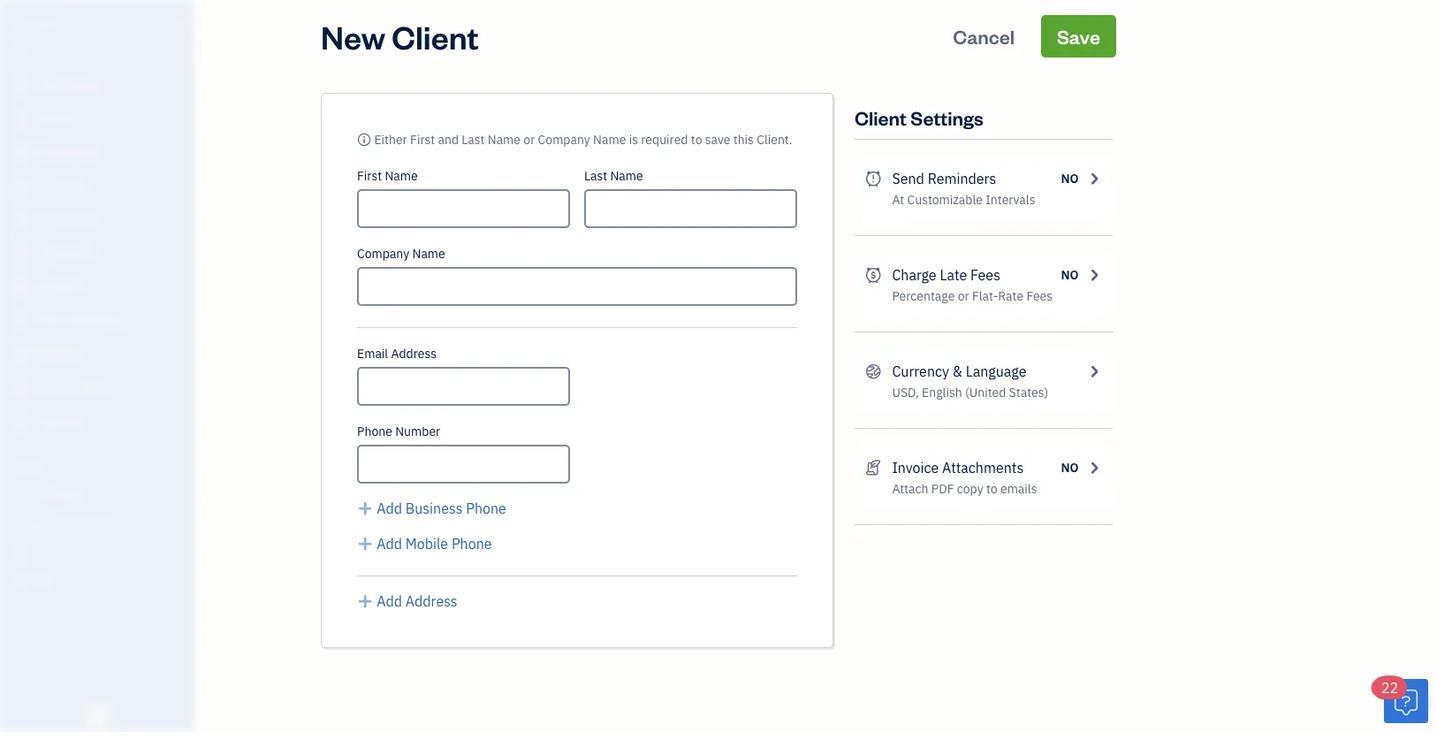 Task type: vqa. For each thing, say whether or not it's contained in the screenshot.
New Client
yes



Task type: locate. For each thing, give the bounding box(es) containing it.
company up last name in the top of the page
[[538, 131, 590, 148]]

0 vertical spatial no
[[1062, 170, 1079, 187]]

2 chevronright image from the top
[[1086, 361, 1103, 382]]

1 add from the top
[[377, 499, 402, 518]]

owner
[[14, 35, 47, 50]]

1 vertical spatial last
[[584, 168, 608, 184]]

name
[[488, 131, 521, 148], [593, 131, 626, 148], [385, 168, 418, 184], [610, 168, 643, 184], [412, 245, 445, 262]]

fees right "rate"
[[1027, 288, 1053, 304]]

add down add mobile phone button
[[377, 592, 402, 611]]

2 vertical spatial plus image
[[357, 591, 374, 612]]

3 plus image from the top
[[357, 591, 374, 612]]

add inside button
[[377, 499, 402, 518]]

chevronright image for send reminders
[[1086, 168, 1103, 189]]

phone inside button
[[452, 535, 492, 553]]

attach pdf copy to emails
[[893, 481, 1038, 497]]

phone down phone number text field
[[466, 499, 507, 518]]

2 vertical spatial phone
[[452, 535, 492, 553]]

phone inside button
[[466, 499, 507, 518]]

phone
[[357, 423, 393, 439], [466, 499, 507, 518], [452, 535, 492, 553]]

1 vertical spatial fees
[[1027, 288, 1053, 304]]

phone number
[[357, 423, 441, 439]]

payment image
[[11, 211, 33, 229]]

last name
[[584, 168, 643, 184]]

chevronright image
[[1086, 168, 1103, 189], [1086, 361, 1103, 382], [1086, 457, 1103, 478]]

primary image
[[357, 131, 371, 148]]

no
[[1062, 170, 1079, 187], [1062, 267, 1079, 283], [1062, 459, 1079, 476]]

plus image left business
[[357, 498, 374, 519]]

language
[[966, 362, 1027, 381]]

client up latereminders icon
[[855, 105, 907, 130]]

2 vertical spatial chevronright image
[[1086, 457, 1103, 478]]

apps image
[[13, 458, 189, 472]]

1 no from the top
[[1062, 170, 1079, 187]]

3 no from the top
[[1062, 459, 1079, 476]]

no for charge late fees
[[1062, 267, 1079, 283]]

plus image left add address
[[357, 591, 374, 612]]

0 vertical spatial to
[[691, 131, 703, 148]]

3 add from the top
[[377, 592, 402, 611]]

first left the and
[[410, 131, 435, 148]]

Company Name text field
[[357, 267, 798, 306]]

add left mobile
[[377, 535, 402, 553]]

plus image left mobile
[[357, 533, 374, 554]]

last down either first and last name or company name is required to save this client.
[[584, 168, 608, 184]]

emails
[[1001, 481, 1038, 497]]

add mobile phone
[[377, 535, 492, 553]]

bank connections image
[[13, 543, 189, 557]]

1 horizontal spatial company
[[538, 131, 590, 148]]

2 no from the top
[[1062, 267, 1079, 283]]

first
[[410, 131, 435, 148], [357, 168, 382, 184]]

1 plus image from the top
[[357, 498, 374, 519]]

expense image
[[11, 245, 33, 263]]

save
[[1057, 23, 1101, 49]]

or left flat-
[[958, 288, 970, 304]]

name left is
[[593, 131, 626, 148]]

1 vertical spatial address
[[406, 592, 458, 611]]

2 add from the top
[[377, 535, 402, 553]]

main element
[[0, 0, 239, 732]]

Last Name text field
[[584, 189, 798, 228]]

attach
[[893, 481, 929, 497]]

team members image
[[13, 486, 189, 500]]

usd,
[[893, 384, 919, 401]]

client
[[392, 15, 479, 57], [855, 105, 907, 130]]

or
[[524, 131, 535, 148], [958, 288, 970, 304]]

1 vertical spatial or
[[958, 288, 970, 304]]

last
[[462, 131, 485, 148], [584, 168, 608, 184]]

either first and last name or company name is required to save this client.
[[374, 131, 793, 148]]

fees
[[971, 266, 1001, 284], [1027, 288, 1053, 304]]

name for company name
[[412, 245, 445, 262]]

chart image
[[11, 379, 33, 397]]

1 horizontal spatial fees
[[1027, 288, 1053, 304]]

0 vertical spatial chevronright image
[[1086, 168, 1103, 189]]

0 horizontal spatial first
[[357, 168, 382, 184]]

no for invoice attachments
[[1062, 459, 1079, 476]]

or right the and
[[524, 131, 535, 148]]

and
[[438, 131, 459, 148]]

1 vertical spatial chevronright image
[[1086, 361, 1103, 382]]

1 horizontal spatial client
[[855, 105, 907, 130]]

address right email
[[391, 345, 437, 362]]

1 vertical spatial to
[[987, 481, 998, 497]]

client right new
[[392, 15, 479, 57]]

chevronright image
[[1086, 264, 1103, 286]]

email
[[357, 345, 388, 362]]

freshbooks image
[[83, 704, 111, 725]]

plus image
[[357, 498, 374, 519], [357, 533, 374, 554], [357, 591, 374, 612]]

1 horizontal spatial to
[[987, 481, 998, 497]]

name right the and
[[488, 131, 521, 148]]

is
[[629, 131, 638, 148]]

mobile
[[406, 535, 448, 553]]

phone left the number
[[357, 423, 393, 439]]

0 horizontal spatial last
[[462, 131, 485, 148]]

add
[[377, 499, 402, 518], [377, 535, 402, 553], [377, 592, 402, 611]]

add business phone button
[[357, 498, 507, 519]]

latereminders image
[[866, 168, 882, 189]]

new client
[[321, 15, 479, 57]]

send reminders
[[893, 169, 997, 188]]

0 vertical spatial first
[[410, 131, 435, 148]]

0 horizontal spatial or
[[524, 131, 535, 148]]

0 vertical spatial address
[[391, 345, 437, 362]]

last right the and
[[462, 131, 485, 148]]

to right copy
[[987, 481, 998, 497]]

settings image
[[13, 571, 189, 585]]

name down either
[[385, 168, 418, 184]]

name for last name
[[610, 168, 643, 184]]

states)
[[1009, 384, 1049, 401]]

save button
[[1042, 15, 1117, 57]]

1 vertical spatial plus image
[[357, 533, 374, 554]]

address down add mobile phone
[[406, 592, 458, 611]]

to left save
[[691, 131, 703, 148]]

0 vertical spatial last
[[462, 131, 485, 148]]

address inside button
[[406, 592, 458, 611]]

address for email address
[[391, 345, 437, 362]]

add left business
[[377, 499, 402, 518]]

2 plus image from the top
[[357, 533, 374, 554]]

22 button
[[1373, 676, 1429, 723]]

0 vertical spatial plus image
[[357, 498, 374, 519]]

name down first name text field
[[412, 245, 445, 262]]

1 vertical spatial add
[[377, 535, 402, 553]]

0 vertical spatial phone
[[357, 423, 393, 439]]

name down is
[[610, 168, 643, 184]]

save
[[705, 131, 731, 148]]

2 vertical spatial add
[[377, 592, 402, 611]]

plus image for add address
[[357, 591, 374, 612]]

no for send reminders
[[1062, 170, 1079, 187]]

customizable
[[908, 191, 983, 208]]

client image
[[11, 111, 33, 128]]

0 horizontal spatial company
[[357, 245, 410, 262]]

0 horizontal spatial client
[[392, 15, 479, 57]]

2 vertical spatial no
[[1062, 459, 1079, 476]]

3 chevronright image from the top
[[1086, 457, 1103, 478]]

address for add address
[[406, 592, 458, 611]]

currency & language
[[893, 362, 1027, 381]]

company name
[[357, 245, 445, 262]]

address
[[391, 345, 437, 362], [406, 592, 458, 611]]

first down primary image
[[357, 168, 382, 184]]

fees up flat-
[[971, 266, 1001, 284]]

latefees image
[[866, 264, 882, 286]]

1 vertical spatial phone
[[466, 499, 507, 518]]

company
[[538, 131, 590, 148], [357, 245, 410, 262]]

cancel button
[[937, 15, 1031, 57]]

1 vertical spatial no
[[1062, 267, 1079, 283]]

0 vertical spatial add
[[377, 499, 402, 518]]

to
[[691, 131, 703, 148], [987, 481, 998, 497]]

0 horizontal spatial fees
[[971, 266, 1001, 284]]

phone for add mobile phone
[[452, 535, 492, 553]]

company down first name at the left of page
[[357, 245, 410, 262]]

0 vertical spatial company
[[538, 131, 590, 148]]

1 chevronright image from the top
[[1086, 168, 1103, 189]]

flat-
[[973, 288, 999, 304]]

rate
[[999, 288, 1024, 304]]

client.
[[757, 131, 793, 148]]

phone right mobile
[[452, 535, 492, 553]]



Task type: describe. For each thing, give the bounding box(es) containing it.
invoice attachments
[[893, 458, 1024, 477]]

project image
[[11, 279, 33, 296]]

phone for add business phone
[[466, 499, 507, 518]]

First Name text field
[[357, 189, 570, 228]]

copy
[[957, 481, 984, 497]]

items and services image
[[13, 515, 189, 529]]

invoice
[[893, 458, 939, 477]]

add for add address
[[377, 592, 402, 611]]

timer image
[[11, 312, 33, 330]]

english
[[922, 384, 963, 401]]

charge
[[893, 266, 937, 284]]

charge late fees
[[893, 266, 1001, 284]]

apple
[[14, 15, 52, 34]]

invoices image
[[866, 457, 882, 478]]

add for add mobile phone
[[377, 535, 402, 553]]

required
[[641, 131, 688, 148]]

1 vertical spatial client
[[855, 105, 907, 130]]

pdf
[[932, 481, 955, 497]]

invoice image
[[11, 178, 33, 195]]

number
[[395, 423, 441, 439]]

1 vertical spatial company
[[357, 245, 410, 262]]

either
[[374, 131, 407, 148]]

reminders
[[928, 169, 997, 188]]

1 horizontal spatial or
[[958, 288, 970, 304]]

at customizable intervals
[[893, 191, 1036, 208]]

add mobile phone button
[[357, 533, 492, 554]]

apple owner
[[14, 15, 52, 50]]

name for first name
[[385, 168, 418, 184]]

Phone Number text field
[[357, 445, 570, 484]]

0 vertical spatial fees
[[971, 266, 1001, 284]]

currencyandlanguage image
[[866, 361, 882, 382]]

first name
[[357, 168, 418, 184]]

intervals
[[986, 191, 1036, 208]]

new
[[321, 15, 386, 57]]

percentage
[[893, 288, 955, 304]]

report image
[[11, 413, 33, 431]]

1 vertical spatial first
[[357, 168, 382, 184]]

0 vertical spatial or
[[524, 131, 535, 148]]

&
[[953, 362, 963, 381]]

(united
[[966, 384, 1007, 401]]

at
[[893, 191, 905, 208]]

money image
[[11, 346, 33, 363]]

chevronright image for invoice attachments
[[1086, 457, 1103, 478]]

0 horizontal spatial to
[[691, 131, 703, 148]]

1 horizontal spatial first
[[410, 131, 435, 148]]

this
[[734, 131, 754, 148]]

cancel
[[953, 23, 1015, 49]]

add business phone
[[377, 499, 507, 518]]

send
[[893, 169, 925, 188]]

1 horizontal spatial last
[[584, 168, 608, 184]]

22
[[1382, 679, 1399, 697]]

percentage or flat-rate fees
[[893, 288, 1053, 304]]

settings
[[911, 105, 984, 130]]

currency
[[893, 362, 950, 381]]

add address button
[[357, 591, 458, 612]]

business
[[406, 499, 463, 518]]

usd, english (united states)
[[893, 384, 1049, 401]]

plus image for add mobile phone
[[357, 533, 374, 554]]

late
[[940, 266, 968, 284]]

add for add business phone
[[377, 499, 402, 518]]

attachments
[[943, 458, 1024, 477]]

add address
[[377, 592, 458, 611]]

resource center badge image
[[1385, 679, 1429, 723]]

plus image for add business phone
[[357, 498, 374, 519]]

estimate image
[[11, 144, 33, 162]]

dashboard image
[[11, 77, 33, 95]]

email address
[[357, 345, 437, 362]]

Email Address text field
[[357, 367, 570, 406]]

0 vertical spatial client
[[392, 15, 479, 57]]

client settings
[[855, 105, 984, 130]]



